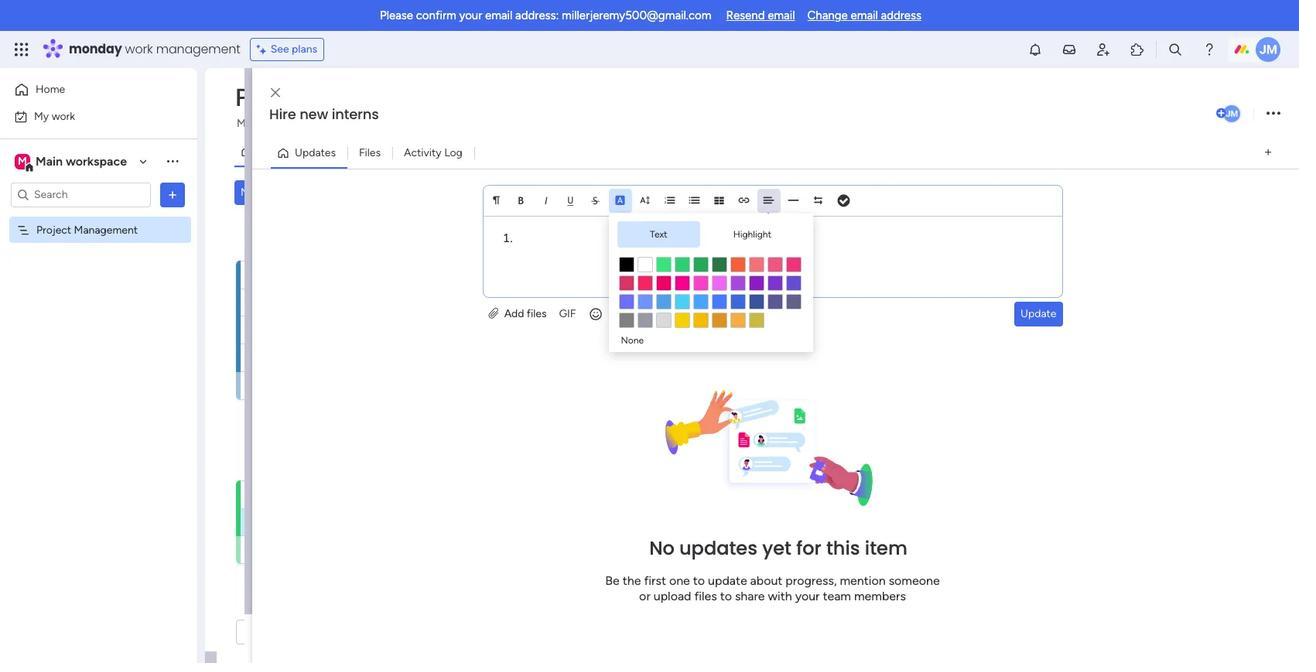 Task type: locate. For each thing, give the bounding box(es) containing it.
link image
[[739, 195, 749, 205]]

highlight
[[733, 229, 771, 240]]

keep
[[536, 117, 559, 130]]

work inside button
[[52, 109, 75, 123]]

workspace image
[[15, 153, 30, 170]]

please confirm your email address: millerjeremy500@gmail.com
[[380, 9, 712, 22]]

this
[[826, 536, 860, 561]]

of
[[323, 117, 333, 130], [589, 117, 599, 130]]

0 horizontal spatial your
[[459, 9, 482, 22]]

manage any type of project. assign owners, set timelines and keep track of where your project stands. button
[[234, 115, 754, 133]]

2 email from the left
[[768, 9, 795, 22]]

or
[[639, 589, 651, 604]]

0 vertical spatial work
[[125, 40, 153, 58]]

search everything image
[[1168, 42, 1183, 57]]

upload
[[654, 589, 691, 604]]

align image
[[763, 195, 774, 205]]

0 horizontal spatial to
[[693, 574, 705, 588]]

work for my
[[52, 109, 75, 123]]

Hire new interns field
[[265, 104, 1213, 125]]

dapulse attachment image
[[489, 307, 498, 320]]

1 vertical spatial files
[[694, 589, 717, 604]]

2 vertical spatial your
[[795, 589, 820, 604]]

work right the my
[[52, 109, 75, 123]]

email left address:
[[485, 9, 513, 22]]

None field
[[231, 81, 494, 114]]

plans
[[292, 43, 317, 56]]

files inside be the first one to update about progress, mention someone or upload files to share with your team members
[[694, 589, 717, 604]]

timelines
[[469, 117, 512, 130]]

of right track
[[589, 117, 599, 130]]

activity log
[[404, 146, 463, 159]]

assign
[[376, 117, 408, 130]]

update
[[1021, 307, 1057, 320]]

1 horizontal spatial files
[[694, 589, 717, 604]]

change email address link
[[807, 9, 922, 22]]

resend email link
[[726, 9, 795, 22]]

share
[[735, 589, 765, 604]]

hire new interns
[[269, 104, 379, 124]]

home button
[[9, 77, 166, 102]]

2 horizontal spatial email
[[851, 9, 878, 22]]

mention button
[[644, 301, 718, 326]]

0 horizontal spatial work
[[52, 109, 75, 123]]

confirm
[[416, 9, 456, 22]]

gif
[[559, 307, 576, 320]]

option
[[0, 216, 197, 219]]

see
[[271, 43, 289, 56]]

1 vertical spatial your
[[634, 117, 656, 130]]

project
[[36, 223, 71, 236]]

add view image
[[1265, 147, 1271, 159]]

files down update
[[694, 589, 717, 604]]

files
[[359, 146, 381, 159]]

main workspace
[[36, 154, 127, 168]]

monday
[[69, 40, 122, 58]]

to
[[693, 574, 705, 588], [720, 589, 732, 604]]

work
[[125, 40, 153, 58], [52, 109, 75, 123]]

your right the confirm
[[459, 9, 482, 22]]

text color image
[[615, 195, 626, 205]]

bold image
[[516, 195, 527, 205]]

3 email from the left
[[851, 9, 878, 22]]

italic image
[[541, 195, 551, 205]]

to right one
[[693, 574, 705, 588]]

your right "where"
[[634, 117, 656, 130]]

table image
[[714, 195, 725, 205]]

1 of from the left
[[323, 117, 333, 130]]

text
[[650, 229, 668, 240]]

item
[[865, 536, 908, 561]]

files right add
[[527, 307, 547, 320]]

workspace
[[66, 154, 127, 168]]

files button
[[347, 140, 392, 165]]

none
[[621, 335, 644, 346]]

monday work management
[[69, 40, 240, 58]]

of right type
[[323, 117, 333, 130]]

stands.
[[696, 117, 731, 130]]

email
[[485, 9, 513, 22], [768, 9, 795, 22], [851, 9, 878, 22]]

0 vertical spatial to
[[693, 574, 705, 588]]

0 horizontal spatial of
[[323, 117, 333, 130]]

emoji button
[[582, 301, 644, 326]]

add files
[[502, 307, 547, 320]]

resend
[[726, 9, 765, 22]]

project.
[[336, 117, 373, 130]]

rtl ltr image
[[813, 195, 824, 205]]

work right the monday
[[125, 40, 153, 58]]

updates
[[295, 146, 336, 159]]

please
[[380, 9, 413, 22]]

emoji
[[610, 307, 637, 320]]

and
[[515, 117, 533, 130]]

0 vertical spatial your
[[459, 9, 482, 22]]

project
[[659, 117, 694, 130]]

0 horizontal spatial email
[[485, 9, 513, 22]]

address:
[[515, 9, 559, 22]]

options image
[[165, 187, 180, 202]]

select product image
[[14, 42, 29, 57]]

1 horizontal spatial your
[[634, 117, 656, 130]]

your inside be the first one to update about progress, mention someone or upload files to share with your team members
[[795, 589, 820, 604]]

2 horizontal spatial your
[[795, 589, 820, 604]]

0 horizontal spatial files
[[527, 307, 547, 320]]

email right "resend"
[[768, 9, 795, 22]]

email for change email address
[[851, 9, 878, 22]]

work for monday
[[125, 40, 153, 58]]

add
[[504, 307, 524, 320]]

about
[[750, 574, 783, 588]]

update button
[[1015, 301, 1063, 326]]

my work
[[34, 109, 75, 123]]

files
[[527, 307, 547, 320], [694, 589, 717, 604]]

your
[[459, 9, 482, 22], [634, 117, 656, 130], [795, 589, 820, 604]]

1 horizontal spatial of
[[589, 117, 599, 130]]

project management list box
[[0, 214, 197, 452]]

your down progress,
[[795, 589, 820, 604]]

main
[[36, 154, 63, 168]]

be the first one to update about progress, mention someone or upload files to share with your team members
[[605, 574, 940, 604]]

your inside 'button'
[[634, 117, 656, 130]]

updates
[[679, 536, 758, 561]]

mention
[[840, 574, 886, 588]]

1 email from the left
[[485, 9, 513, 22]]

to down update
[[720, 589, 732, 604]]

change email address
[[807, 9, 922, 22]]

members
[[854, 589, 906, 604]]

1 horizontal spatial email
[[768, 9, 795, 22]]

millerjeremy500@gmail.com
[[562, 9, 712, 22]]

yet
[[762, 536, 792, 561]]

0 vertical spatial files
[[527, 307, 547, 320]]

m
[[18, 154, 27, 168]]

email right change
[[851, 9, 878, 22]]

1 horizontal spatial work
[[125, 40, 153, 58]]

track
[[562, 117, 586, 130]]

2 of from the left
[[589, 117, 599, 130]]

home
[[36, 83, 65, 96]]

1 vertical spatial to
[[720, 589, 732, 604]]

1 vertical spatial work
[[52, 109, 75, 123]]



Task type: vqa. For each thing, say whether or not it's contained in the screenshot.
your within the Be the first one to update about progress, mention someone or upload files to share with your team members
yes



Task type: describe. For each thing, give the bounding box(es) containing it.
none link
[[617, 329, 648, 352]]

gif button
[[553, 301, 582, 326]]

dapulse addbtn image
[[1216, 108, 1226, 118]]

team
[[823, 589, 851, 604]]

management
[[74, 223, 138, 236]]

apps image
[[1130, 42, 1145, 57]]

underline image
[[565, 195, 576, 205]]

email for resend email
[[768, 9, 795, 22]]

see plans
[[271, 43, 317, 56]]

where
[[602, 117, 632, 130]]

&bull; bullets image
[[689, 195, 700, 205]]

address
[[881, 9, 922, 22]]

one
[[669, 574, 690, 588]]

be
[[605, 574, 620, 588]]

with
[[768, 589, 792, 604]]

no updates yet for this item
[[649, 536, 908, 561]]

checklist image
[[838, 195, 850, 206]]

my
[[34, 109, 49, 123]]

interns
[[332, 104, 379, 124]]

see plans button
[[250, 38, 324, 61]]

manage any type of project. assign owners, set timelines and keep track of where your project stands.
[[237, 117, 731, 130]]

any
[[278, 117, 295, 130]]

manage
[[237, 117, 275, 130]]

the
[[623, 574, 641, 588]]

dapulse drag 2 image
[[255, 349, 260, 366]]

for
[[796, 536, 822, 561]]

my work button
[[9, 104, 166, 129]]

type
[[298, 117, 320, 130]]

project management
[[36, 223, 138, 236]]

workspace options image
[[165, 153, 180, 169]]

options image
[[1267, 103, 1281, 124]]

management
[[156, 40, 240, 58]]

mention
[[671, 307, 711, 320]]

progress,
[[786, 574, 837, 588]]

set
[[451, 117, 466, 130]]

inbox image
[[1062, 42, 1077, 57]]

workspace selection element
[[15, 152, 129, 172]]

new
[[300, 104, 328, 124]]

log
[[444, 146, 463, 159]]

format image
[[491, 195, 502, 205]]

updates button
[[271, 140, 347, 165]]

change
[[807, 9, 848, 22]]

close image
[[271, 87, 280, 99]]

size image
[[640, 195, 650, 205]]

jeremy miller image
[[1222, 104, 1242, 124]]

notifications image
[[1028, 42, 1043, 57]]

line image
[[788, 195, 799, 205]]

first
[[644, 574, 666, 588]]

update
[[708, 574, 747, 588]]

no
[[649, 536, 675, 561]]

1 horizontal spatial to
[[720, 589, 732, 604]]

hire
[[269, 104, 296, 124]]

activity
[[404, 146, 442, 159]]

Search in workspace field
[[32, 186, 129, 204]]

resend email
[[726, 9, 795, 22]]

activity log button
[[392, 140, 474, 165]]

owners,
[[411, 117, 448, 130]]

1. numbers image
[[664, 195, 675, 205]]

help image
[[1202, 42, 1217, 57]]

invite members image
[[1096, 42, 1111, 57]]

strikethrough image
[[590, 195, 601, 205]]

jeremy miller image
[[1256, 37, 1281, 62]]

someone
[[889, 574, 940, 588]]



